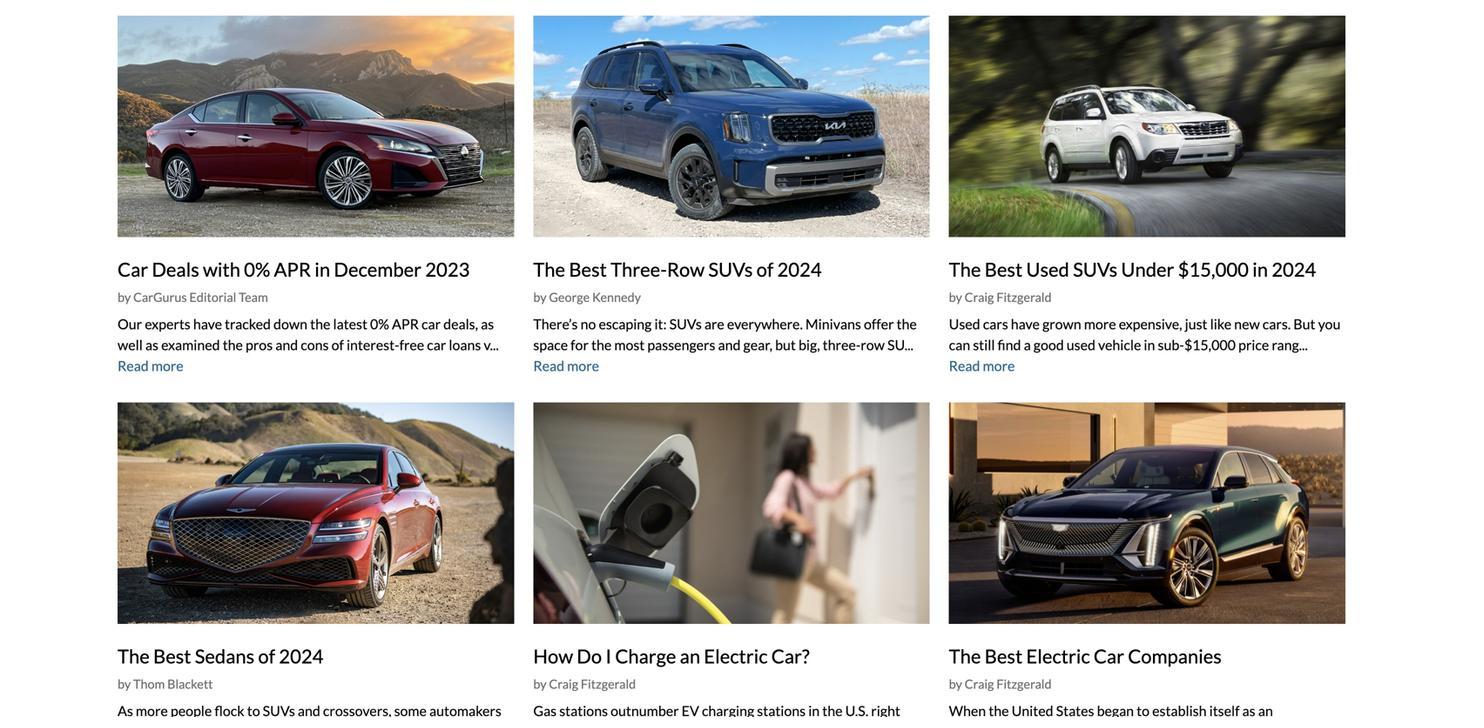 Task type: describe. For each thing, give the bounding box(es) containing it.
the for the best electric car companies
[[949, 645, 981, 668]]

suvs for there's no escaping it: suvs are everywhere. minivans offer the space for the most passengers and gear, but big, three-row su... read more
[[670, 316, 702, 333]]

used inside used cars have grown more expensive, just like new cars. but you can still find a good used vehicle in sub-$15,000 price rang... read more
[[949, 316, 980, 333]]

$15,000 inside used cars have grown more expensive, just like new cars. but you can still find a good used vehicle in sub-$15,000 price rang... read more
[[1185, 337, 1236, 354]]

the down tracked
[[223, 337, 243, 354]]

down
[[274, 316, 308, 333]]

craig for the best electric car companies
[[965, 677, 994, 692]]

read more link for car deals with 0% apr in december 2023
[[118, 358, 184, 375]]

like
[[1210, 316, 1232, 333]]

three-
[[823, 337, 861, 354]]

it:
[[655, 316, 667, 333]]

there's
[[533, 316, 578, 333]]

cars
[[983, 316, 1008, 333]]

pros
[[246, 337, 273, 354]]

apr inside our experts have tracked down the latest 0% apr car deals, as well as examined the pros and cons of interest-free car loans v... read more
[[392, 316, 419, 333]]

the best used suvs under $15,000 in 2024 image
[[949, 16, 1346, 237]]

sub-
[[1158, 337, 1185, 354]]

cargurus
[[133, 290, 187, 305]]

the up cons
[[310, 316, 330, 333]]

best for used
[[985, 258, 1023, 281]]

car?
[[772, 645, 810, 668]]

read inside "there's no escaping it: suvs are everywhere. minivans offer the space for the most passengers and gear, but big, three-row su... read more"
[[533, 358, 565, 375]]

0 horizontal spatial 2024
[[279, 645, 323, 668]]

the best used suvs under $15,000 in 2024
[[949, 258, 1316, 281]]

more down find
[[983, 358, 1015, 375]]

kennedy
[[592, 290, 641, 305]]

by for the best used suvs under $15,000 in 2024
[[949, 290, 962, 305]]

fitzgerald for used
[[997, 290, 1052, 305]]

can
[[949, 337, 970, 354]]

by for the best sedans of 2024
[[118, 677, 131, 692]]

the best three-row suvs of 2024 link
[[533, 258, 822, 281]]

the best used suvs under $15,000 in 2024 link
[[949, 258, 1316, 281]]

0 vertical spatial car
[[422, 316, 441, 333]]

do
[[577, 645, 602, 668]]

1 electric from the left
[[704, 645, 768, 668]]

a
[[1024, 337, 1031, 354]]

with
[[203, 258, 240, 281]]

the best three-row suvs of 2024
[[533, 258, 822, 281]]

car deals with 0% apr in december 2023 image
[[118, 16, 514, 237]]

price
[[1239, 337, 1269, 354]]

0% inside our experts have tracked down the latest 0% apr car deals, as well as examined the pros and cons of interest-free car loans v... read more
[[370, 316, 389, 333]]

car deals with 0% apr in december 2023
[[118, 258, 470, 281]]

the best sedans of 2024 image
[[118, 403, 514, 624]]

offer
[[864, 316, 894, 333]]

editorial
[[189, 290, 236, 305]]

by craig fitzgerald for used
[[949, 290, 1052, 305]]

and inside our experts have tracked down the latest 0% apr car deals, as well as examined the pros and cons of interest-free car loans v... read more
[[275, 337, 298, 354]]

by for how do i charge an electric car?
[[533, 677, 547, 692]]

have for with
[[193, 316, 222, 333]]

you
[[1318, 316, 1341, 333]]

more inside "there's no escaping it: suvs are everywhere. minivans offer the space for the most passengers and gear, but big, three-row su... read more"
[[567, 358, 599, 375]]

0 vertical spatial of
[[757, 258, 774, 281]]

craig for how do i charge an electric car?
[[549, 677, 578, 692]]

2 vertical spatial of
[[258, 645, 275, 668]]

0 horizontal spatial in
[[315, 258, 330, 281]]

1 horizontal spatial 2024
[[777, 258, 822, 281]]

by for the best electric car companies
[[949, 677, 962, 692]]

there's no escaping it: suvs are everywhere. minivans offer the space for the most passengers and gear, but big, three-row su... read more
[[533, 316, 917, 375]]

1 vertical spatial car
[[1094, 645, 1124, 668]]

expensive,
[[1119, 316, 1183, 333]]

good
[[1034, 337, 1064, 354]]

grown
[[1043, 316, 1082, 333]]

well
[[118, 337, 143, 354]]

more up used on the top of the page
[[1084, 316, 1116, 333]]

1 horizontal spatial used
[[1026, 258, 1070, 281]]

best for sedans
[[153, 645, 191, 668]]

the best electric car companies
[[949, 645, 1222, 668]]

vehicle
[[1098, 337, 1141, 354]]

for
[[571, 337, 589, 354]]

by george kennedy
[[533, 290, 641, 305]]

team
[[239, 290, 268, 305]]

under
[[1121, 258, 1175, 281]]

but
[[1294, 316, 1316, 333]]

how
[[533, 645, 573, 668]]

1 vertical spatial car
[[427, 337, 446, 354]]

read inside our experts have tracked down the latest 0% apr car deals, as well as examined the pros and cons of interest-free car loans v... read more
[[118, 358, 149, 375]]

cons
[[301, 337, 329, 354]]

best for electric
[[985, 645, 1023, 668]]

and inside "there's no escaping it: suvs are everywhere. minivans offer the space for the most passengers and gear, but big, three-row su... read more"
[[718, 337, 741, 354]]

examined
[[161, 337, 220, 354]]

sedans
[[195, 645, 254, 668]]

how do i charge an electric car? link
[[533, 645, 810, 668]]

experts
[[145, 316, 191, 333]]

companies
[[1128, 645, 1222, 668]]

i
[[606, 645, 612, 668]]

rang...
[[1272, 337, 1308, 354]]

cars.
[[1263, 316, 1291, 333]]

row
[[667, 258, 705, 281]]

2023
[[425, 258, 470, 281]]

our experts have tracked down the latest 0% apr car deals, as well as examined the pros and cons of interest-free car loans v... read more
[[118, 316, 499, 375]]

in inside used cars have grown more expensive, just like new cars. but you can still find a good used vehicle in sub-$15,000 price rang... read more
[[1144, 337, 1155, 354]]

tracked
[[225, 316, 271, 333]]

loans
[[449, 337, 481, 354]]

1 vertical spatial as
[[145, 337, 159, 354]]

2 horizontal spatial 2024
[[1272, 258, 1316, 281]]

the best sedans of 2024 link
[[118, 645, 323, 668]]

2 electric from the left
[[1026, 645, 1090, 668]]

used
[[1067, 337, 1096, 354]]

su...
[[888, 337, 914, 354]]

by craig fitzgerald for electric
[[949, 677, 1052, 692]]

december
[[334, 258, 422, 281]]

interest-
[[347, 337, 399, 354]]

2 horizontal spatial in
[[1253, 258, 1268, 281]]

used cars have grown more expensive, just like new cars. but you can still find a good used vehicle in sub-$15,000 price rang... read more
[[949, 316, 1341, 375]]

space
[[533, 337, 568, 354]]

escaping
[[599, 316, 652, 333]]



Task type: locate. For each thing, give the bounding box(es) containing it.
read down can
[[949, 358, 980, 375]]

electric
[[704, 645, 768, 668], [1026, 645, 1090, 668]]

of
[[757, 258, 774, 281], [331, 337, 344, 354], [258, 645, 275, 668]]

thom
[[133, 677, 165, 692]]

read down the space
[[533, 358, 565, 375]]

1 horizontal spatial apr
[[392, 316, 419, 333]]

passengers
[[648, 337, 716, 354]]

car left companies
[[1094, 645, 1124, 668]]

blackett
[[167, 677, 213, 692]]

3 read from the left
[[949, 358, 980, 375]]

2 have from the left
[[1011, 316, 1040, 333]]

find
[[998, 337, 1021, 354]]

how do i charge an electric car?
[[533, 645, 810, 668]]

0 horizontal spatial have
[[193, 316, 222, 333]]

2 horizontal spatial read more link
[[949, 358, 1015, 375]]

fitzgerald for electric
[[997, 677, 1052, 692]]

0 horizontal spatial suvs
[[670, 316, 702, 333]]

our
[[118, 316, 142, 333]]

in down expensive, at the right top of the page
[[1144, 337, 1155, 354]]

still
[[973, 337, 995, 354]]

the best electric car companies image
[[949, 403, 1346, 625]]

craig for the best used suvs under $15,000 in 2024
[[965, 290, 994, 305]]

george
[[549, 290, 590, 305]]

the for the best used suvs under $15,000 in 2024
[[949, 258, 981, 281]]

suvs left under
[[1073, 258, 1118, 281]]

2 horizontal spatial suvs
[[1073, 258, 1118, 281]]

2 and from the left
[[718, 337, 741, 354]]

the
[[310, 316, 330, 333], [897, 316, 917, 333], [223, 337, 243, 354], [591, 337, 612, 354]]

1 read from the left
[[118, 358, 149, 375]]

suvs right row
[[708, 258, 753, 281]]

charge
[[615, 645, 676, 668]]

big,
[[799, 337, 820, 354]]

and
[[275, 337, 298, 354], [718, 337, 741, 354]]

car up free
[[422, 316, 441, 333]]

fitzgerald down i
[[581, 677, 636, 692]]

no
[[581, 316, 596, 333]]

1 vertical spatial $15,000
[[1185, 337, 1236, 354]]

0% up team
[[244, 258, 270, 281]]

read
[[118, 358, 149, 375], [533, 358, 565, 375], [949, 358, 980, 375]]

of inside our experts have tracked down the latest 0% apr car deals, as well as examined the pros and cons of interest-free car loans v... read more
[[331, 337, 344, 354]]

1 vertical spatial 0%
[[370, 316, 389, 333]]

car right free
[[427, 337, 446, 354]]

2024 right sedans
[[279, 645, 323, 668]]

2 horizontal spatial of
[[757, 258, 774, 281]]

0 horizontal spatial and
[[275, 337, 298, 354]]

most
[[614, 337, 645, 354]]

0 vertical spatial 0%
[[244, 258, 270, 281]]

1 horizontal spatial read more link
[[533, 358, 599, 375]]

v...
[[484, 337, 499, 354]]

0 horizontal spatial of
[[258, 645, 275, 668]]

best for three-
[[569, 258, 607, 281]]

in up the new
[[1253, 258, 1268, 281]]

0% up interest-
[[370, 316, 389, 333]]

craig
[[965, 290, 994, 305], [549, 677, 578, 692], [965, 677, 994, 692]]

apr up free
[[392, 316, 419, 333]]

the best three-row suvs of 2024 image
[[533, 16, 930, 237]]

as up v... in the top of the page
[[481, 316, 494, 333]]

1 horizontal spatial and
[[718, 337, 741, 354]]

3 read more link from the left
[[949, 358, 1015, 375]]

everywhere.
[[727, 316, 803, 333]]

fitzgerald for i
[[581, 677, 636, 692]]

new
[[1234, 316, 1260, 333]]

0 vertical spatial $15,000
[[1178, 258, 1249, 281]]

more down examined
[[151, 358, 184, 375]]

0 horizontal spatial car
[[118, 258, 148, 281]]

1 have from the left
[[193, 316, 222, 333]]

car up cargurus
[[118, 258, 148, 281]]

2 read more link from the left
[[533, 358, 599, 375]]

read down well
[[118, 358, 149, 375]]

1 vertical spatial apr
[[392, 316, 419, 333]]

the for the best three-row suvs of 2024
[[533, 258, 565, 281]]

1 read more link from the left
[[118, 358, 184, 375]]

the for the best sedans of 2024
[[118, 645, 150, 668]]

read more link for the best used suvs under $15,000 in 2024
[[949, 358, 1015, 375]]

by craig fitzgerald for i
[[533, 677, 636, 692]]

row
[[861, 337, 885, 354]]

have up a
[[1011, 316, 1040, 333]]

and down down
[[275, 337, 298, 354]]

by for the best three-row suvs of 2024
[[533, 290, 547, 305]]

in left december
[[315, 258, 330, 281]]

by craig fitzgerald
[[949, 290, 1052, 305], [533, 677, 636, 692], [949, 677, 1052, 692]]

read more link
[[118, 358, 184, 375], [533, 358, 599, 375], [949, 358, 1015, 375]]

$15,000
[[1178, 258, 1249, 281], [1185, 337, 1236, 354]]

read more link down still on the right top of the page
[[949, 358, 1015, 375]]

of right cons
[[331, 337, 344, 354]]

latest
[[333, 316, 368, 333]]

1 horizontal spatial as
[[481, 316, 494, 333]]

just
[[1185, 316, 1208, 333]]

1 horizontal spatial have
[[1011, 316, 1040, 333]]

used up "grown"
[[1026, 258, 1070, 281]]

0 horizontal spatial used
[[949, 316, 980, 333]]

0%
[[244, 258, 270, 281], [370, 316, 389, 333]]

are
[[705, 316, 725, 333]]

the best electric car companies link
[[949, 645, 1222, 668]]

more
[[1084, 316, 1116, 333], [151, 358, 184, 375], [567, 358, 599, 375], [983, 358, 1015, 375]]

have up examined
[[193, 316, 222, 333]]

as
[[481, 316, 494, 333], [145, 337, 159, 354]]

1 horizontal spatial car
[[1094, 645, 1124, 668]]

1 vertical spatial used
[[949, 316, 980, 333]]

more down for at the top
[[567, 358, 599, 375]]

by cargurus editorial team
[[118, 290, 268, 305]]

read more link down for at the top
[[533, 358, 599, 375]]

apr
[[274, 258, 311, 281], [392, 316, 419, 333]]

fitzgerald
[[997, 290, 1052, 305], [581, 677, 636, 692], [997, 677, 1052, 692]]

apr up down
[[274, 258, 311, 281]]

0 vertical spatial car
[[118, 258, 148, 281]]

1 horizontal spatial suvs
[[708, 258, 753, 281]]

suvs for the best three-row suvs of 2024
[[708, 258, 753, 281]]

car
[[118, 258, 148, 281], [1094, 645, 1124, 668]]

and down are
[[718, 337, 741, 354]]

1 vertical spatial of
[[331, 337, 344, 354]]

suvs up passengers
[[670, 316, 702, 333]]

how do i charge an electric car? image
[[533, 403, 930, 625]]

of right sedans
[[258, 645, 275, 668]]

have for used
[[1011, 316, 1040, 333]]

0 vertical spatial as
[[481, 316, 494, 333]]

by for car deals with 0% apr in december 2023
[[118, 290, 131, 305]]

fitzgerald up the cars
[[997, 290, 1052, 305]]

0 horizontal spatial 0%
[[244, 258, 270, 281]]

1 horizontal spatial in
[[1144, 337, 1155, 354]]

0 horizontal spatial as
[[145, 337, 159, 354]]

0 horizontal spatial electric
[[704, 645, 768, 668]]

the up the su...
[[897, 316, 917, 333]]

2024 up but
[[1272, 258, 1316, 281]]

have inside used cars have grown more expensive, just like new cars. but you can still find a good used vehicle in sub-$15,000 price rang... read more
[[1011, 316, 1040, 333]]

1 and from the left
[[275, 337, 298, 354]]

read inside used cars have grown more expensive, just like new cars. but you can still find a good used vehicle in sub-$15,000 price rang... read more
[[949, 358, 980, 375]]

suvs
[[708, 258, 753, 281], [1073, 258, 1118, 281], [670, 316, 702, 333]]

1 horizontal spatial electric
[[1026, 645, 1090, 668]]

in
[[315, 258, 330, 281], [1253, 258, 1268, 281], [1144, 337, 1155, 354]]

read more link down well
[[118, 358, 184, 375]]

1 horizontal spatial read
[[533, 358, 565, 375]]

0 horizontal spatial read
[[118, 358, 149, 375]]

deals,
[[443, 316, 478, 333]]

2024 up minivans
[[777, 258, 822, 281]]

0 vertical spatial used
[[1026, 258, 1070, 281]]

0 horizontal spatial read more link
[[118, 358, 184, 375]]

deals
[[152, 258, 199, 281]]

fitzgerald down the best electric car companies link
[[997, 677, 1052, 692]]

of up the everywhere.
[[757, 258, 774, 281]]

the
[[533, 258, 565, 281], [949, 258, 981, 281], [118, 645, 150, 668], [949, 645, 981, 668]]

1 horizontal spatial of
[[331, 337, 344, 354]]

gear,
[[743, 337, 773, 354]]

three-
[[611, 258, 667, 281]]

free
[[399, 337, 424, 354]]

used up can
[[949, 316, 980, 333]]

car
[[422, 316, 441, 333], [427, 337, 446, 354]]

2 horizontal spatial read
[[949, 358, 980, 375]]

have
[[193, 316, 222, 333], [1011, 316, 1040, 333]]

by thom blackett
[[118, 677, 213, 692]]

$15,000 up like
[[1178, 258, 1249, 281]]

an
[[680, 645, 700, 668]]

the best sedans of 2024
[[118, 645, 323, 668]]

0 vertical spatial apr
[[274, 258, 311, 281]]

minivans
[[806, 316, 861, 333]]

1 horizontal spatial 0%
[[370, 316, 389, 333]]

have inside our experts have tracked down the latest 0% apr car deals, as well as examined the pros and cons of interest-free car loans v... read more
[[193, 316, 222, 333]]

0 horizontal spatial apr
[[274, 258, 311, 281]]

$15,000 down like
[[1185, 337, 1236, 354]]

the right for at the top
[[591, 337, 612, 354]]

suvs inside "there's no escaping it: suvs are everywhere. minivans offer the space for the most passengers and gear, but big, three-row su... read more"
[[670, 316, 702, 333]]

read more link for the best three-row suvs of 2024
[[533, 358, 599, 375]]

as right well
[[145, 337, 159, 354]]

but
[[775, 337, 796, 354]]

more inside our experts have tracked down the latest 0% apr car deals, as well as examined the pros and cons of interest-free car loans v... read more
[[151, 358, 184, 375]]

best
[[569, 258, 607, 281], [985, 258, 1023, 281], [153, 645, 191, 668], [985, 645, 1023, 668]]

car deals with 0% apr in december 2023 link
[[118, 258, 470, 281]]

2 read from the left
[[533, 358, 565, 375]]



Task type: vqa. For each thing, say whether or not it's contained in the screenshot.


